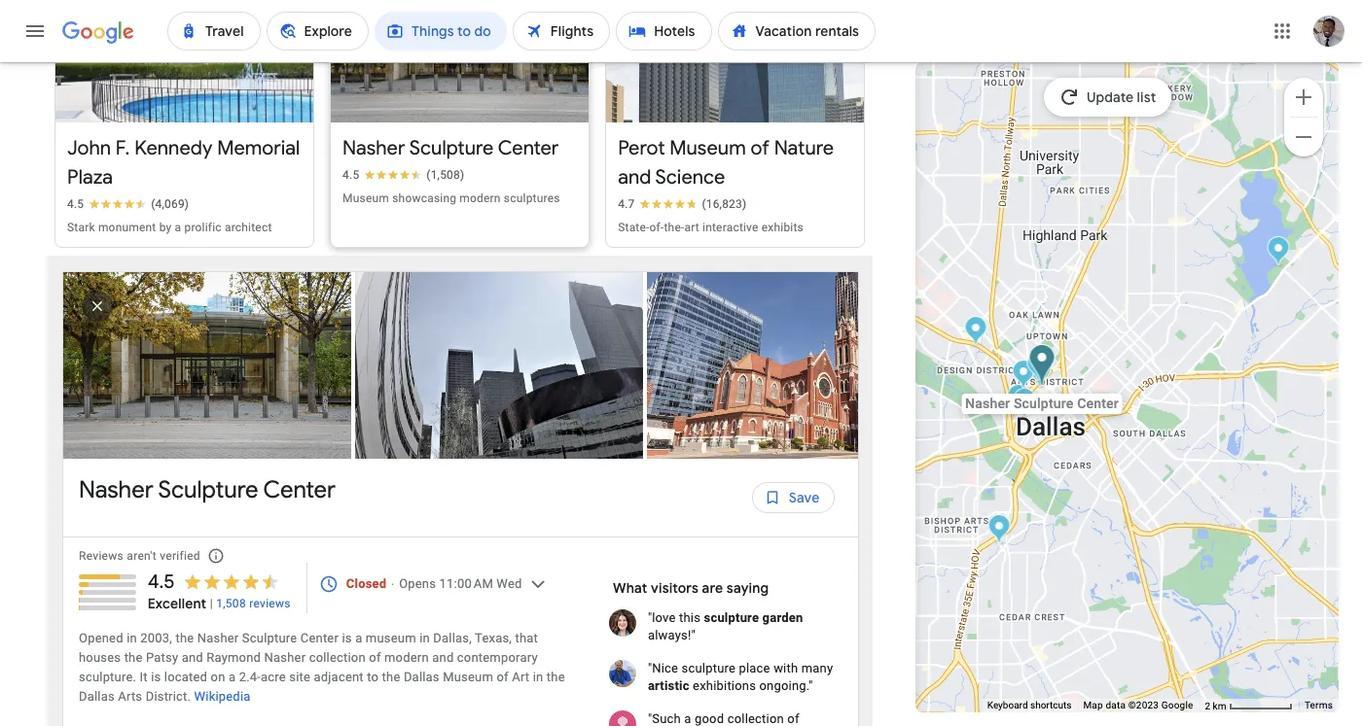 Task type: describe. For each thing, give the bounding box(es) containing it.
closed ⋅ opens 11:00 am wed
[[346, 577, 522, 592]]

center inside 'element'
[[263, 476, 336, 505]]

0 vertical spatial center
[[498, 137, 559, 161]]

interactive
[[703, 221, 759, 235]]

on
[[211, 671, 225, 685]]

"love this sculpture garden always!"
[[648, 612, 803, 644]]

the up it
[[124, 651, 143, 666]]

opens
[[399, 577, 436, 592]]

dallas,
[[433, 632, 472, 647]]

2 vertical spatial of
[[497, 671, 509, 685]]

science
[[655, 166, 725, 190]]

keyboard shortcuts button
[[988, 700, 1072, 713]]

raymond
[[207, 651, 261, 666]]

wed
[[497, 577, 522, 592]]

2 horizontal spatial a
[[355, 632, 362, 647]]

main menu image
[[23, 19, 47, 43]]

dallas zoo image
[[988, 514, 1010, 546]]

4.7
[[618, 198, 635, 212]]

the sixth floor museum at dealey plaza image
[[1007, 384, 1030, 416]]

4.5 for john f. kennedy memorial plaza
[[67, 198, 84, 212]]

located
[[164, 671, 207, 685]]

collection
[[309, 651, 366, 666]]

2
[[1205, 701, 1211, 712]]

reviews aren't verified image
[[193, 534, 239, 580]]

keyboard
[[988, 701, 1028, 712]]

terms
[[1305, 701, 1333, 712]]

artistic
[[648, 680, 690, 694]]

0 vertical spatial a
[[175, 221, 181, 235]]

center inside "opened in 2003, the nasher sculpture center is a museum in dallas, texas, that houses the patsy and raymond nasher collection of modern and contemporary sculpture. it is located on a 2.4-acre site adjacent to the dallas museum of art in the dallas arts district."
[[301, 632, 339, 647]]

nasher sculpture center element
[[79, 475, 336, 522]]

medieval times dinner & tournament image
[[965, 316, 987, 348]]

state-
[[618, 221, 650, 235]]

art
[[512, 671, 530, 685]]

2.4-
[[239, 671, 261, 685]]

update list
[[1087, 89, 1156, 106]]

architect
[[225, 221, 272, 235]]

klyde warren park image
[[1027, 352, 1049, 384]]

(1,508)
[[427, 169, 465, 182]]

the dallas arboretum and botanical garden image
[[1267, 236, 1290, 268]]

exhibitions
[[693, 680, 756, 694]]

museum inside "opened in 2003, the nasher sculpture center is a museum in dallas, texas, that houses the patsy and raymond nasher collection of modern and contemporary sculpture. it is located on a 2.4-acre site adjacent to the dallas museum of art in the dallas arts district."
[[443, 671, 493, 685]]

the right the to
[[382, 671, 400, 685]]

opened in 2003, the nasher sculpture center is a museum in dallas, texas, that houses the patsy and raymond nasher collection of modern and contemporary sculpture. it is located on a 2.4-acre site adjacent to the dallas museum of art in the dallas arts district.
[[79, 632, 565, 705]]

1 horizontal spatial dallas
[[404, 671, 440, 685]]

"nice
[[648, 662, 678, 677]]

map data ©2023 google
[[1084, 701, 1194, 712]]

excellent | 1,508 reviews
[[148, 596, 291, 613]]

close detail image
[[74, 284, 121, 330]]

reviews
[[249, 598, 291, 612]]

verified
[[160, 550, 200, 564]]

it
[[140, 671, 148, 685]]

zoom in map image
[[1292, 85, 1316, 109]]

of-
[[650, 221, 664, 235]]

4.5 out of 5 stars from 1,508 reviews image
[[343, 168, 465, 183]]

0 horizontal spatial of
[[369, 651, 381, 666]]

place
[[739, 662, 771, 677]]

sculpture.
[[79, 671, 136, 685]]

|
[[210, 598, 213, 612]]

perot museum of nature and science image
[[1012, 360, 1035, 392]]

of inside perot museum of nature and science
[[751, 137, 770, 161]]

adjacent
[[314, 671, 364, 685]]

stark
[[67, 221, 95, 235]]

0 vertical spatial nasher sculpture center
[[343, 137, 559, 161]]

opened
[[79, 632, 123, 647]]

wikipedia
[[194, 690, 251, 705]]

site
[[289, 671, 311, 685]]

ongoing."
[[760, 680, 813, 694]]

texas,
[[475, 632, 512, 647]]

4.5 for nasher sculpture center
[[343, 169, 359, 182]]

memorial
[[217, 137, 300, 161]]

always!"
[[648, 629, 696, 644]]

km
[[1213, 701, 1227, 712]]

showcasing
[[392, 192, 457, 206]]

that
[[515, 632, 538, 647]]

2 horizontal spatial in
[[533, 671, 543, 685]]

1 vertical spatial museum
[[343, 192, 389, 206]]

arts
[[118, 690, 142, 705]]

save button
[[752, 475, 835, 522]]

keyboard shortcuts
[[988, 701, 1072, 712]]

contemporary
[[457, 651, 538, 666]]

update list button
[[1044, 78, 1172, 117]]

stark monument by a prolific architect
[[67, 221, 272, 235]]

reviews
[[79, 550, 124, 564]]

1 vertical spatial is
[[151, 671, 161, 685]]

museum showcasing modern sculptures
[[343, 192, 560, 206]]

map
[[1084, 701, 1103, 712]]

1 horizontal spatial in
[[420, 632, 430, 647]]

closed
[[346, 577, 387, 592]]

4.5 out of 5 stars from 1,508 reviews. excellent. element
[[148, 571, 291, 614]]

kennedy
[[134, 137, 213, 161]]



Task type: locate. For each thing, give the bounding box(es) containing it.
nasher up the 4.5 out of 5 stars from 1,508 reviews image
[[343, 137, 405, 161]]

sculpture inside "opened in 2003, the nasher sculpture center is a museum in dallas, texas, that houses the patsy and raymond nasher collection of modern and contemporary sculpture. it is located on a 2.4-acre site adjacent to the dallas museum of art in the dallas arts district."
[[242, 632, 297, 647]]

4.5 up the excellent
[[148, 571, 175, 595]]

0 horizontal spatial and
[[182, 651, 203, 666]]

museum up science
[[670, 137, 746, 161]]

4.5 left the (1,508) at the left of page
[[343, 169, 359, 182]]

0 vertical spatial sculpture
[[409, 137, 494, 161]]

0 vertical spatial museum
[[670, 137, 746, 161]]

0 horizontal spatial a
[[175, 221, 181, 235]]

0 horizontal spatial dallas
[[79, 690, 115, 705]]

2 vertical spatial 4.5
[[148, 571, 175, 595]]

perot
[[618, 137, 665, 161]]

houses
[[79, 651, 121, 666]]

sculpture inside 'element'
[[158, 476, 258, 505]]

a right on
[[229, 671, 236, 685]]

monument
[[98, 221, 156, 235]]

2 horizontal spatial 4.5
[[343, 169, 359, 182]]

1 vertical spatial modern
[[384, 651, 429, 666]]

1 vertical spatial dallas
[[79, 690, 115, 705]]

is
[[342, 632, 352, 647], [151, 671, 161, 685]]

1 horizontal spatial of
[[497, 671, 509, 685]]

by
[[159, 221, 172, 235]]

nasher
[[343, 137, 405, 161], [79, 476, 153, 505], [197, 632, 239, 647], [264, 651, 306, 666]]

visitors
[[651, 580, 699, 598]]

list
[[1137, 89, 1156, 106]]

center
[[498, 137, 559, 161], [263, 476, 336, 505], [301, 632, 339, 647]]

1 horizontal spatial museum
[[443, 671, 493, 685]]

are
[[702, 580, 723, 598]]

4.5 up 'stark'
[[67, 198, 84, 212]]

nasher up reviews
[[79, 476, 153, 505]]

0 vertical spatial of
[[751, 137, 770, 161]]

and
[[618, 166, 651, 190], [182, 651, 203, 666], [432, 651, 454, 666]]

sculpture inside ""love this sculpture garden always!""
[[704, 612, 759, 626]]

museum
[[366, 632, 416, 647]]

list item
[[355, 258, 647, 474], [41, 273, 374, 460], [647, 273, 939, 460]]

map region
[[885, 0, 1362, 727]]

zoom out map image
[[1292, 125, 1316, 148]]

0 horizontal spatial is
[[151, 671, 161, 685]]

(4,069)
[[151, 198, 189, 212]]

dallas right the to
[[404, 671, 440, 685]]

0 vertical spatial sculpture
[[704, 612, 759, 626]]

reviews aren't verified
[[79, 550, 200, 564]]

⋅
[[390, 577, 396, 592]]

of left 'nature'
[[751, 137, 770, 161]]

in right art
[[533, 671, 543, 685]]

in
[[127, 632, 137, 647], [420, 632, 430, 647], [533, 671, 543, 685]]

is right it
[[151, 671, 161, 685]]

save
[[789, 490, 820, 507]]

0 vertical spatial dallas
[[404, 671, 440, 685]]

1,508
[[216, 598, 246, 612]]

modern down 'museum'
[[384, 651, 429, 666]]

a right by
[[175, 221, 181, 235]]

nasher sculpture center image
[[1029, 344, 1055, 388]]

perot museum of nature and science
[[618, 137, 834, 190]]

sculpture up "exhibitions"
[[682, 662, 736, 677]]

a
[[175, 221, 181, 235], [355, 632, 362, 647], [229, 671, 236, 685]]

with
[[774, 662, 798, 677]]

2 horizontal spatial of
[[751, 137, 770, 161]]

1 vertical spatial of
[[369, 651, 381, 666]]

1,508 reviews link
[[216, 597, 291, 612]]

modern down the (1,508) at the left of page
[[460, 192, 501, 206]]

0 horizontal spatial modern
[[384, 651, 429, 666]]

1 horizontal spatial is
[[342, 632, 352, 647]]

to
[[367, 671, 379, 685]]

2 horizontal spatial museum
[[670, 137, 746, 161]]

0 vertical spatial 4.5
[[343, 169, 359, 182]]

shortcuts
[[1031, 701, 1072, 712]]

garden
[[763, 612, 803, 626]]

art
[[685, 221, 700, 235]]

0 horizontal spatial nasher sculpture center
[[79, 476, 336, 505]]

the-
[[664, 221, 685, 235]]

2 vertical spatial a
[[229, 671, 236, 685]]

many
[[802, 662, 833, 677]]

museum down the 4.5 out of 5 stars from 1,508 reviews image
[[343, 192, 389, 206]]

2003,
[[140, 632, 172, 647]]

what
[[613, 580, 648, 598]]

0 horizontal spatial in
[[127, 632, 137, 647]]

1 horizontal spatial 4.5
[[148, 571, 175, 595]]

1 horizontal spatial and
[[432, 651, 454, 666]]

sculptures
[[504, 192, 560, 206]]

plaza
[[67, 166, 113, 190]]

1 horizontal spatial modern
[[460, 192, 501, 206]]

sculpture
[[409, 137, 494, 161], [158, 476, 258, 505], [242, 632, 297, 647]]

1 vertical spatial sculpture
[[158, 476, 258, 505]]

of up the to
[[369, 651, 381, 666]]

0 vertical spatial modern
[[460, 192, 501, 206]]

4.5
[[343, 169, 359, 182], [67, 198, 84, 212], [148, 571, 175, 595]]

aren't
[[127, 550, 157, 564]]

saying
[[727, 580, 769, 598]]

sculpture
[[704, 612, 759, 626], [682, 662, 736, 677]]

©2023
[[1129, 701, 1159, 712]]

museum down the contemporary
[[443, 671, 493, 685]]

modern inside "opened in 2003, the nasher sculpture center is a museum in dallas, texas, that houses the patsy and raymond nasher collection of modern and contemporary sculpture. it is located on a 2.4-acre site adjacent to the dallas museum of art in the dallas arts district."
[[384, 651, 429, 666]]

and up "located"
[[182, 651, 203, 666]]

nasher sculpture center up the (1,508) at the left of page
[[343, 137, 559, 161]]

the right 2003,
[[176, 632, 194, 647]]

0 vertical spatial is
[[342, 632, 352, 647]]

district.
[[146, 690, 191, 705]]

john
[[67, 137, 111, 161]]

state-of-the-art interactive exhibits
[[618, 221, 804, 235]]

2 km button
[[1199, 700, 1299, 714]]

john f. kennedy memorial plaza
[[67, 137, 300, 190]]

11:00 am
[[439, 577, 493, 592]]

sculpture down reviews
[[242, 632, 297, 647]]

and inside perot museum of nature and science
[[618, 166, 651, 190]]

nasher up raymond
[[197, 632, 239, 647]]

modern
[[460, 192, 501, 206], [384, 651, 429, 666]]

wikipedia link
[[194, 690, 251, 705]]

0 horizontal spatial 4.5
[[67, 198, 84, 212]]

4.5 out of 5 stars from 4,069 reviews image
[[67, 197, 189, 213]]

list
[[41, 258, 939, 479]]

of left art
[[497, 671, 509, 685]]

excellent
[[148, 596, 207, 613]]

sculpture up reviews aren't verified image
[[158, 476, 258, 505]]

nature
[[774, 137, 834, 161]]

(16,823)
[[702, 198, 747, 212]]

nasher sculpture center up reviews aren't verified image
[[79, 476, 336, 505]]

1 horizontal spatial nasher sculpture center
[[343, 137, 559, 161]]

museum inside perot museum of nature and science
[[670, 137, 746, 161]]

in left dallas,
[[420, 632, 430, 647]]

1 vertical spatial sculpture
[[682, 662, 736, 677]]

the right art
[[547, 671, 565, 685]]

patsy
[[146, 651, 178, 666]]

exhibits
[[762, 221, 804, 235]]

google
[[1162, 701, 1194, 712]]

nasher up acre in the left bottom of the page
[[264, 651, 306, 666]]

sculpture up the (1,508) at the left of page
[[409, 137, 494, 161]]

in left 2003,
[[127, 632, 137, 647]]

dallas museum of art image
[[1029, 358, 1051, 390]]

and up 4.7
[[618, 166, 651, 190]]

a up "collection" at the bottom left
[[355, 632, 362, 647]]

1 horizontal spatial a
[[229, 671, 236, 685]]

and down dallas,
[[432, 651, 454, 666]]

0 horizontal spatial museum
[[343, 192, 389, 206]]

acre
[[261, 671, 286, 685]]

dallas down sculpture.
[[79, 690, 115, 705]]

1 vertical spatial a
[[355, 632, 362, 647]]

1 vertical spatial nasher sculpture center
[[79, 476, 336, 505]]

data
[[1106, 701, 1126, 712]]

2 vertical spatial center
[[301, 632, 339, 647]]

1 vertical spatial center
[[263, 476, 336, 505]]

sculpture inside '"nice sculpture place with many artistic exhibitions ongoing."'
[[682, 662, 736, 677]]

prolific
[[184, 221, 222, 235]]

terms link
[[1305, 701, 1333, 712]]

is up "collection" at the bottom left
[[342, 632, 352, 647]]

4.7 out of 5 stars from 16,823 reviews image
[[618, 197, 747, 213]]

2 vertical spatial sculpture
[[242, 632, 297, 647]]

2 km
[[1205, 701, 1229, 712]]

john f. kennedy memorial plaza image
[[1013, 388, 1036, 420]]

f.
[[116, 137, 130, 161]]

"nice sculpture place with many artistic exhibitions ongoing."
[[648, 662, 833, 694]]

nasher inside 'element'
[[79, 476, 153, 505]]

this
[[679, 612, 701, 626]]

dallas
[[404, 671, 440, 685], [79, 690, 115, 705]]

sculpture down the saying
[[704, 612, 759, 626]]

1 vertical spatial 4.5
[[67, 198, 84, 212]]

2 vertical spatial museum
[[443, 671, 493, 685]]

2 horizontal spatial and
[[618, 166, 651, 190]]



Task type: vqa. For each thing, say whether or not it's contained in the screenshot.
WED
yes



